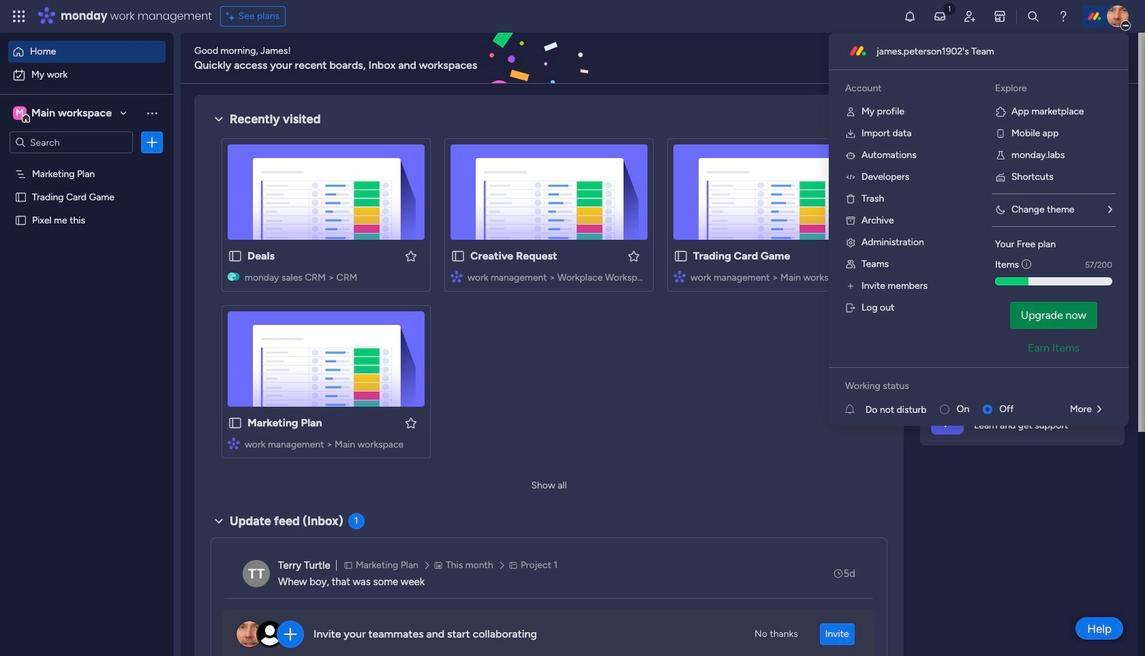 Task type: describe. For each thing, give the bounding box(es) containing it.
workspace image
[[13, 106, 27, 121]]

notifications image
[[903, 10, 917, 23]]

select product image
[[12, 10, 26, 23]]

help image
[[1057, 10, 1070, 23]]

trash image
[[845, 194, 856, 205]]

workspace options image
[[145, 106, 159, 120]]

0 horizontal spatial public board image
[[228, 416, 243, 431]]

add to favorites image for left public board icon
[[404, 416, 418, 430]]

mobile app image
[[995, 128, 1006, 139]]

shortcuts image
[[995, 172, 1006, 183]]

update feed image
[[933, 10, 947, 23]]

workspace selection element
[[13, 105, 114, 123]]

0 vertical spatial public board image
[[14, 190, 27, 203]]

import data image
[[845, 128, 856, 139]]

teams image
[[845, 259, 856, 270]]

1 vertical spatial option
[[8, 64, 166, 86]]

change theme image
[[995, 205, 1006, 215]]

my profile image
[[845, 106, 856, 117]]

Search in workspace field
[[29, 135, 114, 150]]

v2 user feedback image
[[931, 51, 942, 66]]

2 vertical spatial option
[[0, 161, 174, 164]]

close update feed (inbox) image
[[211, 513, 227, 530]]

getting started element
[[920, 326, 1125, 380]]



Task type: locate. For each thing, give the bounding box(es) containing it.
close recently visited image
[[211, 111, 227, 127]]

monday marketplace image
[[993, 10, 1007, 23]]

list arrow image
[[1109, 205, 1113, 215], [1098, 405, 1102, 415]]

v2 info image
[[1022, 258, 1032, 272]]

0 vertical spatial list arrow image
[[1109, 205, 1113, 215]]

1 horizontal spatial list arrow image
[[1109, 205, 1113, 215]]

search everything image
[[1027, 10, 1040, 23]]

developers image
[[845, 172, 856, 183]]

add to favorites image for the right public board icon
[[850, 249, 864, 263]]

list box
[[0, 159, 174, 416]]

0 vertical spatial option
[[8, 41, 166, 63]]

help center element
[[920, 391, 1125, 446]]

james peterson image
[[1107, 5, 1129, 27]]

public board image
[[14, 190, 27, 203], [14, 213, 27, 226], [228, 249, 243, 264]]

log out image
[[845, 303, 856, 314]]

public board image
[[451, 249, 466, 264], [674, 249, 689, 264], [228, 416, 243, 431]]

1 image
[[944, 1, 956, 16]]

invite members image
[[963, 10, 977, 23]]

add to favorites image
[[627, 249, 641, 263]]

administration image
[[845, 237, 856, 248]]

public board image inside quick search results list box
[[228, 249, 243, 264]]

invite members image
[[845, 281, 856, 292]]

see plans image
[[226, 9, 238, 24]]

1 vertical spatial list arrow image
[[1098, 405, 1102, 415]]

monday.labs image
[[995, 150, 1006, 161]]

0 horizontal spatial list arrow image
[[1098, 405, 1102, 415]]

1 horizontal spatial public board image
[[451, 249, 466, 264]]

automations image
[[845, 150, 856, 161]]

1 vertical spatial public board image
[[14, 213, 27, 226]]

archive image
[[845, 215, 856, 226]]

add to favorites image
[[404, 249, 418, 263], [850, 249, 864, 263], [404, 416, 418, 430]]

quick search results list box
[[211, 127, 888, 475]]

templates image image
[[933, 103, 1113, 197]]

v2 surfce notifications image
[[845, 403, 866, 417]]

1 element
[[348, 513, 365, 530]]

options image
[[145, 136, 159, 149]]

2 horizontal spatial public board image
[[674, 249, 689, 264]]

option
[[8, 41, 166, 63], [8, 64, 166, 86], [0, 161, 174, 164]]

terry turtle image
[[243, 560, 270, 588]]

2 vertical spatial public board image
[[228, 249, 243, 264]]



Task type: vqa. For each thing, say whether or not it's contained in the screenshot.
right 'list arrow' image
yes



